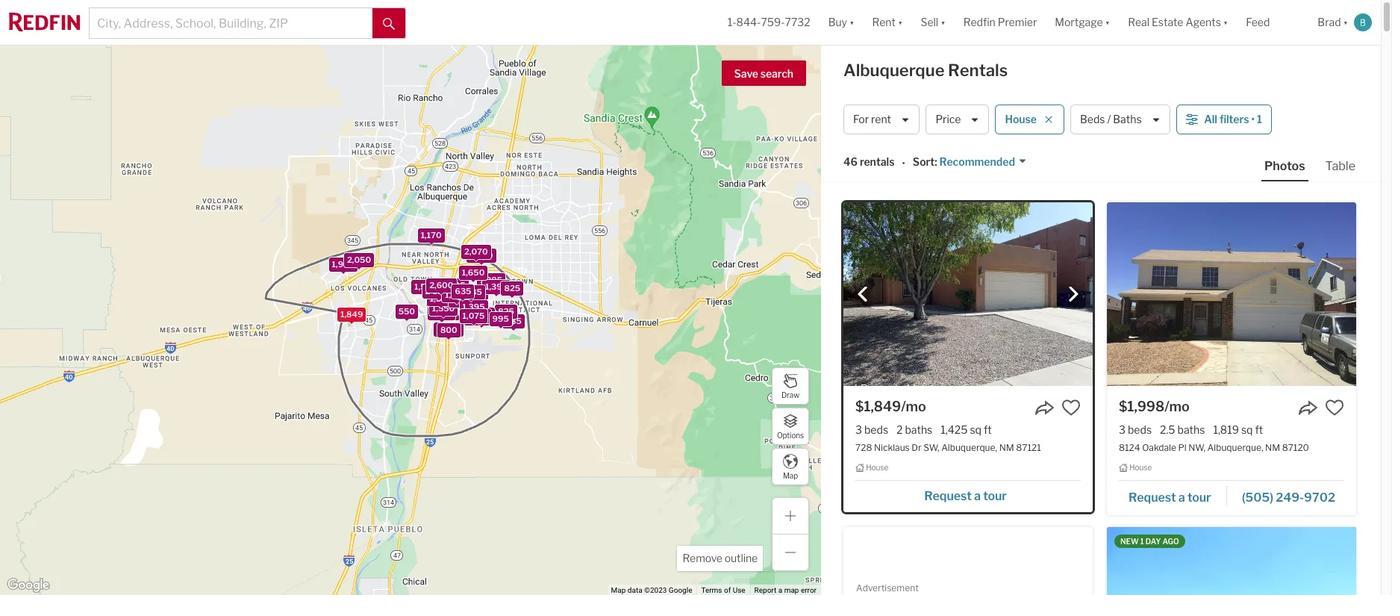 Task type: vqa. For each thing, say whether or not it's contained in the screenshot.
on
no



Task type: locate. For each thing, give the bounding box(es) containing it.
2 horizontal spatial house
[[1130, 463, 1152, 472]]

sort :
[[913, 156, 937, 168]]

0 horizontal spatial units
[[432, 286, 453, 297]]

photo of 728 nicklaus dr sw, albuquerque, nm 87121 image
[[844, 202, 1093, 386]]

1 ▾ from the left
[[850, 16, 855, 29]]

1,100
[[431, 308, 453, 318]]

request a tour down "728 nicklaus dr sw, albuquerque, nm 87121"
[[925, 489, 1007, 503]]

2 horizontal spatial a
[[1179, 490, 1185, 505]]

1 vertical spatial units
[[474, 313, 495, 323]]

a up ago
[[1179, 490, 1185, 505]]

baths up dr
[[905, 423, 933, 436]]

1 horizontal spatial 3
[[1119, 423, 1126, 436]]

0 horizontal spatial nm
[[999, 442, 1014, 453]]

1 vertical spatial •
[[902, 157, 906, 169]]

2 albuquerque, from the left
[[1208, 442, 1264, 453]]

$1,849 /mo
[[856, 399, 926, 414]]

request up day
[[1129, 490, 1176, 505]]

2 baths from the left
[[1178, 423, 1205, 436]]

▾ right brad
[[1344, 16, 1348, 29]]

options
[[777, 430, 804, 439]]

0 horizontal spatial sq
[[970, 423, 982, 436]]

985
[[463, 289, 480, 299], [505, 316, 522, 327]]

tour
[[983, 489, 1007, 503], [1188, 490, 1211, 505]]

0 vertical spatial 995
[[449, 280, 466, 290]]

baths
[[905, 423, 933, 436], [1178, 423, 1205, 436]]

sq right 1,425
[[970, 423, 982, 436]]

table
[[1326, 159, 1356, 173]]

1 ft from the left
[[984, 423, 992, 436]]

1,819 sq ft
[[1214, 423, 1264, 436]]

0 vertical spatial 2
[[425, 286, 430, 297]]

0 horizontal spatial house
[[866, 463, 889, 472]]

1 vertical spatial 1
[[1141, 537, 1144, 546]]

1 horizontal spatial favorite button image
[[1325, 398, 1345, 417]]

request a tour button down "728 nicklaus dr sw, albuquerque, nm 87121"
[[856, 484, 1081, 506]]

ft for $1,849 /mo
[[984, 423, 992, 436]]

46 rentals •
[[844, 156, 906, 169]]

(505)
[[1242, 490, 1274, 505]]

1 horizontal spatial 995
[[492, 313, 509, 324]]

550
[[398, 306, 415, 316]]

house inside button
[[1005, 113, 1037, 126]]

1 horizontal spatial nm
[[1266, 442, 1281, 453]]

1 3 beds from the left
[[856, 423, 889, 436]]

sq right 1,819
[[1242, 423, 1253, 436]]

970
[[475, 310, 491, 320]]

real estate agents ▾ link
[[1128, 0, 1229, 45]]

1 horizontal spatial albuquerque,
[[1208, 442, 1264, 453]]

• left the sort
[[902, 157, 906, 169]]

baths up nw,
[[1178, 423, 1205, 436]]

1-844-759-7732 link
[[728, 16, 811, 29]]

all filters • 1 button
[[1177, 105, 1272, 134]]

request a tour for the right "request a tour" "button"
[[1129, 490, 1211, 505]]

0 horizontal spatial baths
[[905, 423, 933, 436]]

▾ right mortgage on the top of the page
[[1106, 16, 1110, 29]]

1,500 down 2,400 at left
[[430, 293, 453, 304]]

request a tour up ago
[[1129, 490, 1211, 505]]

▾ right sell
[[941, 16, 946, 29]]

0 horizontal spatial 3 beds
[[856, 423, 889, 436]]

favorite button checkbox
[[1062, 398, 1081, 417], [1325, 398, 1345, 417]]

beds up 728
[[865, 423, 889, 436]]

2 nm from the left
[[1266, 442, 1281, 453]]

0 vertical spatial 2 units
[[425, 286, 453, 297]]

remove outline
[[683, 552, 758, 564]]

1 horizontal spatial house
[[1005, 113, 1037, 126]]

nm left 87121
[[999, 442, 1014, 453]]

2,550 up 1,650
[[469, 250, 493, 261]]

data
[[628, 586, 643, 594]]

for rent button
[[844, 105, 920, 134]]

▾ right rent
[[898, 16, 903, 29]]

1 favorite button checkbox from the left
[[1062, 398, 1081, 417]]

1 vertical spatial 985
[[505, 316, 522, 327]]

nm left '87120'
[[1266, 442, 1281, 453]]

1 horizontal spatial 1,395
[[485, 281, 508, 292]]

0 horizontal spatial tour
[[983, 489, 1007, 503]]

0 horizontal spatial /mo
[[901, 399, 926, 414]]

825 right 970
[[498, 306, 514, 316]]

▾ right buy
[[850, 16, 855, 29]]

(505) 249-9702
[[1242, 490, 1336, 505]]

0 vertical spatial 985
[[463, 289, 480, 299]]

0 horizontal spatial a
[[779, 586, 783, 594]]

a left map
[[779, 586, 783, 594]]

baths
[[1113, 113, 1142, 126]]

3 up 8124 at the right bottom of page
[[1119, 423, 1126, 436]]

1 vertical spatial 995
[[492, 313, 509, 324]]

825 right 1,285
[[504, 283, 521, 293]]

tour down "728 nicklaus dr sw, albuquerque, nm 87121"
[[983, 489, 1007, 503]]

2 horizontal spatial 2
[[897, 423, 903, 436]]

728
[[856, 442, 872, 453]]

• right 'filters' at the right of page
[[1252, 113, 1255, 126]]

1 sq from the left
[[970, 423, 982, 436]]

a
[[974, 489, 981, 503], [1179, 490, 1185, 505], [779, 586, 783, 594]]

1 horizontal spatial 2 units
[[468, 313, 495, 323]]

0 horizontal spatial albuquerque,
[[942, 442, 998, 453]]

4 ▾ from the left
[[1106, 16, 1110, 29]]

0 vertical spatial 1
[[1257, 113, 1262, 126]]

1 horizontal spatial ft
[[1255, 423, 1264, 436]]

728 nicklaus dr sw, albuquerque, nm 87121
[[856, 442, 1041, 453]]

3 beds for $1,998 /mo
[[1119, 423, 1152, 436]]

next button image
[[1066, 287, 1081, 302]]

ago
[[1163, 537, 1180, 546]]

87121
[[1016, 442, 1041, 453]]

759-
[[761, 16, 785, 29]]

1,500 up 1,000
[[414, 281, 437, 292]]

2 vertical spatial 2
[[897, 423, 903, 436]]

1 horizontal spatial •
[[1252, 113, 1255, 126]]

beds / baths
[[1080, 113, 1142, 126]]

/mo for $1,998
[[1165, 399, 1190, 414]]

1 horizontal spatial beds
[[1128, 423, 1152, 436]]

albuquerque, for $1,849 /mo
[[942, 442, 998, 453]]

1,075
[[463, 311, 485, 321]]

request
[[925, 489, 972, 503], [1129, 490, 1176, 505]]

▾
[[850, 16, 855, 29], [898, 16, 903, 29], [941, 16, 946, 29], [1106, 16, 1110, 29], [1224, 16, 1229, 29], [1344, 16, 1348, 29]]

new 1 day ago
[[1121, 537, 1180, 546]]

1 horizontal spatial 2,550
[[469, 250, 493, 261]]

▾ for sell ▾
[[941, 16, 946, 29]]

1 horizontal spatial map
[[783, 471, 798, 480]]

3 beds up 8124 at the right bottom of page
[[1119, 423, 1152, 436]]

1 horizontal spatial request a tour
[[1129, 490, 1211, 505]]

request a tour button up ago
[[1119, 485, 1227, 508]]

map down options
[[783, 471, 798, 480]]

1 vertical spatial 1,500
[[430, 293, 453, 304]]

0 horizontal spatial 3
[[856, 423, 862, 436]]

a down "728 nicklaus dr sw, albuquerque, nm 87121"
[[974, 489, 981, 503]]

1 horizontal spatial 2
[[468, 313, 473, 323]]

agents
[[1186, 16, 1221, 29]]

1 horizontal spatial 985
[[505, 316, 522, 327]]

635
[[455, 286, 471, 296]]

house
[[1005, 113, 1037, 126], [866, 463, 889, 472], [1130, 463, 1152, 472]]

beds up 8124 at the right bottom of page
[[1128, 423, 1152, 436]]

/mo up 2 baths
[[901, 399, 926, 414]]

1 horizontal spatial baths
[[1178, 423, 1205, 436]]

▾ for rent ▾
[[898, 16, 903, 29]]

▾ right 'agents'
[[1224, 16, 1229, 29]]

0 horizontal spatial favorite button image
[[1062, 398, 1081, 417]]

2 3 from the left
[[1119, 423, 1126, 436]]

1,785
[[460, 287, 482, 297]]

report a map error link
[[755, 586, 817, 594]]

0 horizontal spatial beds
[[865, 423, 889, 436]]

1 nm from the left
[[999, 442, 1014, 453]]

1,170
[[421, 230, 442, 240]]

2.5 baths
[[1160, 423, 1205, 436]]

845
[[446, 287, 462, 297]]

save search button
[[722, 60, 806, 86]]

2 favorite button checkbox from the left
[[1325, 398, 1345, 417]]

▾ for mortgage ▾
[[1106, 16, 1110, 29]]

report a map error
[[755, 586, 817, 594]]

brad
[[1318, 16, 1341, 29]]

6 ▾ from the left
[[1344, 16, 1348, 29]]

1 3 from the left
[[856, 423, 862, 436]]

1 albuquerque, from the left
[[942, 442, 998, 453]]

pl
[[1179, 442, 1187, 453]]

2 up nicklaus
[[897, 423, 903, 436]]

8124 oakdale pl nw, albuquerque, nm 87120
[[1119, 442, 1310, 453]]

terms of use link
[[701, 586, 746, 594]]

1 horizontal spatial sq
[[1242, 423, 1253, 436]]

real
[[1128, 16, 1150, 29]]

ft right 1,819
[[1255, 423, 1264, 436]]

1 right 'filters' at the right of page
[[1257, 113, 1262, 126]]

1 horizontal spatial 3 beds
[[1119, 423, 1152, 436]]

0 horizontal spatial request a tour
[[925, 489, 1007, 503]]

sort
[[913, 156, 935, 168]]

2 ▾ from the left
[[898, 16, 903, 29]]

ft right 1,425
[[984, 423, 992, 436]]

1,595
[[463, 288, 485, 298]]

beds for $1,849
[[865, 423, 889, 436]]

remove outline button
[[678, 546, 763, 571]]

real estate agents ▾ button
[[1119, 0, 1237, 45]]

map
[[783, 471, 798, 480], [611, 586, 626, 594]]

46
[[844, 156, 858, 168]]

0 horizontal spatial request a tour button
[[856, 484, 1081, 506]]

1 vertical spatial 2,550
[[437, 324, 461, 335]]

map inside button
[[783, 471, 798, 480]]

request a tour
[[925, 489, 1007, 503], [1129, 490, 1211, 505]]

new
[[1121, 537, 1139, 546]]

beds
[[1080, 113, 1105, 126]]

map left data
[[611, 586, 626, 594]]

2 left 2,400 at left
[[425, 286, 430, 297]]

1 horizontal spatial 1
[[1257, 113, 1262, 126]]

2 favorite button image from the left
[[1325, 398, 1345, 417]]

2 sq from the left
[[1242, 423, 1253, 436]]

0 vertical spatial •
[[1252, 113, 1255, 126]]

1 beds from the left
[[865, 423, 889, 436]]

0 vertical spatial units
[[432, 286, 453, 297]]

2 beds from the left
[[1128, 423, 1152, 436]]

for
[[853, 113, 869, 126]]

albuquerque,
[[942, 442, 998, 453], [1208, 442, 1264, 453]]

1 left day
[[1141, 537, 1144, 546]]

nicklaus
[[874, 442, 910, 453]]

1 horizontal spatial favorite button checkbox
[[1325, 398, 1345, 417]]

house left the 'remove house' image
[[1005, 113, 1037, 126]]

save
[[734, 67, 759, 80]]

1 horizontal spatial units
[[474, 313, 495, 323]]

2 3 beds from the left
[[1119, 423, 1152, 436]]

0 horizontal spatial map
[[611, 586, 626, 594]]

mortgage ▾
[[1055, 16, 1110, 29]]

options button
[[772, 408, 809, 445]]

0 horizontal spatial favorite button checkbox
[[1062, 398, 1081, 417]]

redfin premier
[[964, 16, 1037, 29]]

request a tour button
[[856, 484, 1081, 506], [1119, 485, 1227, 508]]

249-
[[1276, 490, 1304, 505]]

nm for $1,849 /mo
[[999, 442, 1014, 453]]

1,395
[[485, 281, 508, 292], [463, 301, 485, 312]]

• inside 46 rentals •
[[902, 157, 906, 169]]

house down 8124 at the right bottom of page
[[1130, 463, 1152, 472]]

1 baths from the left
[[905, 423, 933, 436]]

mortgage ▾ button
[[1055, 0, 1110, 45]]

2
[[425, 286, 430, 297], [468, 313, 473, 323], [897, 423, 903, 436]]

map button
[[772, 448, 809, 485]]

ft for $1,998 /mo
[[1255, 423, 1264, 436]]

albuquerque, down 1,425 sq ft
[[942, 442, 998, 453]]

map region
[[0, 0, 954, 595]]

0 horizontal spatial •
[[902, 157, 906, 169]]

house down 728
[[866, 463, 889, 472]]

1 horizontal spatial a
[[974, 489, 981, 503]]

1 horizontal spatial /mo
[[1165, 399, 1190, 414]]

albuquerque, down 1,819 sq ft
[[1208, 442, 1264, 453]]

• inside button
[[1252, 113, 1255, 126]]

3 for $1,849 /mo
[[856, 423, 862, 436]]

2 ft from the left
[[1255, 423, 1264, 436]]

2 /mo from the left
[[1165, 399, 1190, 414]]

/mo up 2.5 baths
[[1165, 399, 1190, 414]]

1 vertical spatial 2 units
[[468, 313, 495, 323]]

/mo
[[901, 399, 926, 414], [1165, 399, 1190, 414]]

0 vertical spatial 2,550
[[469, 250, 493, 261]]

draw button
[[772, 367, 809, 405]]

825
[[504, 283, 521, 293], [498, 306, 514, 316]]

2 down 850
[[468, 313, 473, 323]]

1 vertical spatial 1,395
[[463, 301, 485, 312]]

• for 46 rentals •
[[902, 157, 906, 169]]

0 horizontal spatial 995
[[449, 280, 466, 290]]

draw
[[782, 390, 800, 399]]

3 beds up 728
[[856, 423, 889, 436]]

2,550
[[469, 250, 493, 261], [437, 324, 461, 335]]

2,550 down 1,100
[[437, 324, 461, 335]]

1 inside button
[[1257, 113, 1262, 126]]

albuquerque rentals
[[844, 60, 1008, 80]]

1 favorite button image from the left
[[1062, 398, 1081, 417]]

buy ▾ button
[[829, 0, 855, 45]]

baths for $1,998 /mo
[[1178, 423, 1205, 436]]

brad ▾
[[1318, 16, 1348, 29]]

house for $1,998 /mo
[[1130, 463, 1152, 472]]

800
[[440, 325, 458, 335]]

1 vertical spatial 825
[[498, 306, 514, 316]]

3 ▾ from the left
[[941, 16, 946, 29]]

0 horizontal spatial ft
[[984, 423, 992, 436]]

0 vertical spatial map
[[783, 471, 798, 480]]

sq
[[970, 423, 982, 436], [1242, 423, 1253, 436]]

1,450
[[445, 290, 468, 300]]

/mo for $1,849
[[901, 399, 926, 414]]

price
[[936, 113, 961, 126]]

1 vertical spatial map
[[611, 586, 626, 594]]

2,000
[[450, 308, 474, 318]]

request down "728 nicklaus dr sw, albuquerque, nm 87121"
[[925, 489, 972, 503]]

tour down nw,
[[1188, 490, 1211, 505]]

1 /mo from the left
[[901, 399, 926, 414]]

3 up 728
[[856, 423, 862, 436]]

favorite button image
[[1062, 398, 1081, 417], [1325, 398, 1345, 417]]



Task type: describe. For each thing, give the bounding box(es) containing it.
2,050
[[347, 254, 371, 265]]

0 horizontal spatial 1,395
[[463, 301, 485, 312]]

rentals
[[948, 60, 1008, 80]]

1,095
[[469, 309, 492, 319]]

baths for $1,849 /mo
[[905, 423, 933, 436]]

buy ▾ button
[[820, 0, 863, 45]]

1,998
[[332, 259, 355, 270]]

house for $1,849 /mo
[[866, 463, 889, 472]]

remove
[[683, 552, 723, 564]]

2,600
[[429, 280, 454, 290]]

google image
[[4, 576, 53, 595]]

redfin premier button
[[955, 0, 1046, 45]]

3 for $1,998 /mo
[[1119, 423, 1126, 436]]

advertisement
[[856, 582, 919, 593]]

of
[[724, 586, 731, 594]]

rent ▾
[[872, 16, 903, 29]]

recommended button
[[937, 155, 1027, 169]]

975
[[472, 311, 488, 321]]

albuquerque
[[844, 60, 945, 80]]

▾ for brad ▾
[[1344, 16, 1348, 29]]

5 ▾ from the left
[[1224, 16, 1229, 29]]

oakdale
[[1142, 442, 1177, 453]]

9702
[[1304, 490, 1336, 505]]

report
[[755, 586, 777, 594]]

2 baths
[[897, 423, 933, 436]]

sell
[[921, 16, 939, 29]]

user photo image
[[1354, 13, 1372, 31]]

850
[[462, 301, 479, 312]]

for rent
[[853, 113, 891, 126]]

a for "request a tour" "button" to the left
[[974, 489, 981, 503]]

1-
[[728, 16, 737, 29]]

8124
[[1119, 442, 1141, 453]]

950
[[493, 313, 510, 324]]

sell ▾ button
[[921, 0, 946, 45]]

0 horizontal spatial 2
[[425, 286, 430, 297]]

1,550
[[432, 303, 455, 313]]

0 vertical spatial 1,395
[[485, 281, 508, 292]]

1,195
[[471, 310, 492, 321]]

all
[[1204, 113, 1218, 126]]

0 vertical spatial 1,500
[[414, 281, 437, 292]]

1 horizontal spatial tour
[[1188, 490, 1211, 505]]

625
[[463, 287, 479, 297]]

(505) 249-9702 link
[[1227, 484, 1345, 509]]

a for the right "request a tour" "button"
[[1179, 490, 1185, 505]]

outline
[[725, 552, 758, 564]]

request a tour for "request a tour" "button" to the left
[[925, 489, 1007, 503]]

remove house image
[[1045, 115, 1054, 124]]

terms of use
[[701, 586, 746, 594]]

©2023
[[644, 586, 667, 594]]

sw,
[[924, 442, 940, 453]]

1,849
[[340, 309, 363, 319]]

0 vertical spatial 825
[[504, 283, 521, 293]]

1-844-759-7732
[[728, 16, 811, 29]]

mortgage
[[1055, 16, 1103, 29]]

favorite button checkbox for $1,998 /mo
[[1325, 398, 1345, 417]]

submit search image
[[383, 18, 395, 30]]

:
[[935, 156, 937, 168]]

terms
[[701, 586, 722, 594]]

favorite button checkbox for $1,849 /mo
[[1062, 398, 1081, 417]]

rent
[[871, 113, 891, 126]]

3 beds for $1,849 /mo
[[856, 423, 889, 436]]

$1,849
[[856, 399, 901, 414]]

sell ▾
[[921, 16, 946, 29]]

7732
[[785, 16, 811, 29]]

estate
[[1152, 16, 1184, 29]]

premier
[[998, 16, 1037, 29]]

favorite button image for $1,849 /mo
[[1062, 398, 1081, 417]]

0 horizontal spatial 1
[[1141, 537, 1144, 546]]

filters
[[1220, 113, 1250, 126]]

nm for $1,998 /mo
[[1266, 442, 1281, 453]]

1,000
[[429, 294, 452, 305]]

albuquerque, for $1,998 /mo
[[1208, 442, 1264, 453]]

map data ©2023 google
[[611, 586, 692, 594]]

rent ▾ button
[[872, 0, 903, 45]]

City, Address, School, Building, ZIP search field
[[90, 8, 373, 38]]

photo of 8124 oakdale pl nw, albuquerque, nm 87120 image
[[1107, 202, 1357, 386]]

map
[[784, 586, 799, 594]]

feed button
[[1237, 0, 1309, 45]]

1,185
[[448, 290, 469, 300]]

1 vertical spatial 2
[[468, 313, 473, 323]]

0 horizontal spatial 2,550
[[437, 324, 461, 335]]

1,285
[[480, 275, 503, 286]]

rent ▾ button
[[863, 0, 912, 45]]

1,425
[[941, 423, 968, 436]]

day
[[1146, 537, 1161, 546]]

1 horizontal spatial request
[[1129, 490, 1176, 505]]

beds for $1,998
[[1128, 423, 1152, 436]]

favorite button image for $1,998 /mo
[[1325, 398, 1345, 417]]

photo of 1720 rosewood ave nw, albuquerque, nm 87120 image
[[1107, 527, 1357, 595]]

beds / baths button
[[1071, 105, 1171, 134]]

map for map data ©2023 google
[[611, 586, 626, 594]]

sq for $1,849 /mo
[[970, 423, 982, 436]]

0 horizontal spatial request
[[925, 489, 972, 503]]

map for map
[[783, 471, 798, 480]]

2.5
[[1160, 423, 1176, 436]]

save search
[[734, 67, 794, 80]]

redfin
[[964, 16, 996, 29]]

2,400
[[433, 280, 457, 291]]

previous button image
[[856, 287, 871, 302]]

buy ▾
[[829, 16, 855, 29]]

dr
[[912, 442, 922, 453]]

buy
[[829, 16, 847, 29]]

/
[[1108, 113, 1111, 126]]

price button
[[926, 105, 990, 134]]

sq for $1,998 /mo
[[1242, 423, 1253, 436]]

1,020
[[451, 295, 474, 305]]

1,819
[[1214, 423, 1239, 436]]

rent
[[872, 16, 896, 29]]

0 horizontal spatial 985
[[463, 289, 480, 299]]

• for all filters • 1
[[1252, 113, 1255, 126]]

sell ▾ button
[[912, 0, 955, 45]]

844-
[[737, 16, 761, 29]]

feed
[[1246, 16, 1270, 29]]

1 horizontal spatial request a tour button
[[1119, 485, 1227, 508]]

0 horizontal spatial 2 units
[[425, 286, 453, 297]]

▾ for buy ▾
[[850, 16, 855, 29]]

1,650
[[462, 267, 485, 278]]



